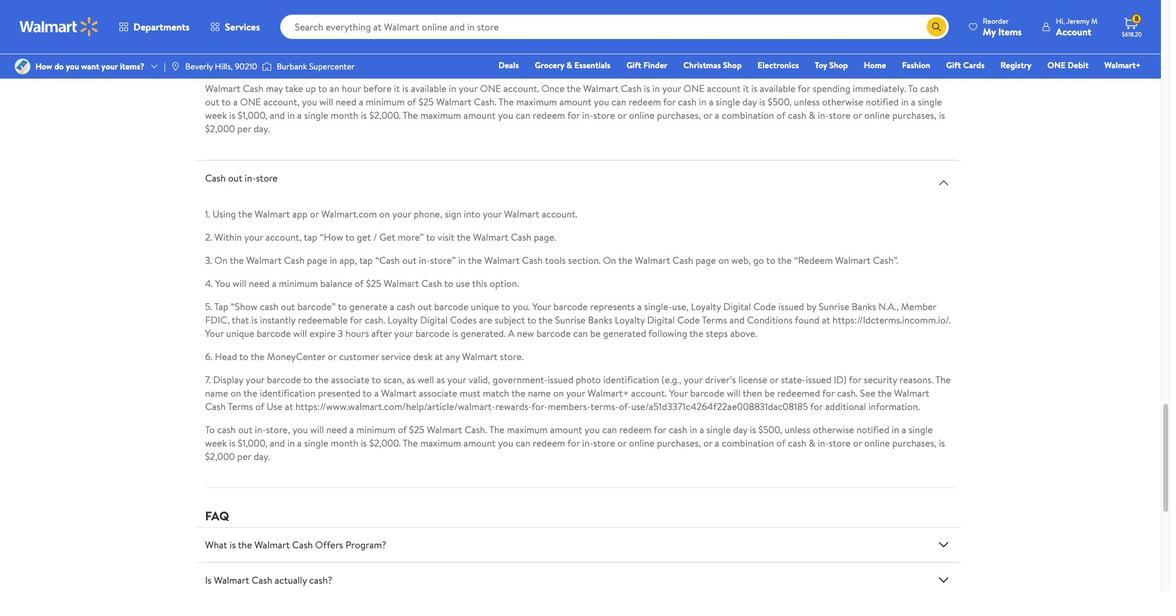 Task type: describe. For each thing, give the bounding box(es) containing it.
presented
[[318, 387, 361, 400]]

for down grocery & essentials
[[568, 109, 580, 122]]

day inside the walmart cash may take up to an hour before it is available in your one account. once the walmart cash is in your one account it is available for spending immediately. to cash out to a one account, you will need a minimum of $25 walmart cash. the maximum amount you can redeem for cash in a single day is $500, unless otherwise notified in a single week is $1,000, and in a single month is $2,000. the maximum amount you can redeem for in-store or online purchases, or a combination of cash & in-store or online purchases, is $2,000 per day.
[[743, 95, 757, 109]]

walmart+ inside the 7. display your barcode to the associate to scan, as well as your valid, government-issued photo identification (e.g., your driver's license or state-issued id) for security reasons. the name on the identification presented to a walmart associate must match the name on your walmart+ account. your barcode will then be redeemed for cash. see the walmart cash terms of use at  https://www.walmart.com/help/article/walmart-rewards-for-members-terms-of-use/a51d3371c4264f22ae008831dac08185 for additional information.
[[588, 387, 629, 400]]

single down information.
[[909, 423, 933, 437]]

be inside 5. tap "show cash out barcode" to generate a cash out barcode unique to you. your barcode represents a single-use, loyalty digital code issued by sunrise banks n.a., member fdic, that is instantly redeemable for cash. loyalty digital codes are subject to the sunrise banks loyalty digital code terms and conditions found at https://ldcterms.incomm.io/. your unique barcode will expire 3 hours after your barcode is generated. a new barcode can be generated following the steps above.
[[591, 327, 601, 341]]

6. head to the moneycenter or customer service desk at any walmart store.
[[205, 350, 524, 364]]

barcode down moneycenter
[[267, 373, 301, 387]]

expire
[[310, 327, 336, 341]]

|
[[164, 60, 166, 73]]

0 horizontal spatial banks
[[588, 314, 613, 327]]

members-
[[548, 400, 591, 414]]

terms inside 5. tap "show cash out barcode" to generate a cash out barcode unique to you. your barcode represents a single-use, loyalty digital code issued by sunrise banks n.a., member fdic, that is instantly redeemable for cash. loyalty digital codes are subject to the sunrise banks loyalty digital code terms and conditions found at https://ldcterms.incomm.io/. your unique barcode will expire 3 hours after your barcode is generated. a new barcode can be generated following the steps above.
[[702, 314, 728, 327]]

$25 inside to cash out in-store, you will need a minimum of $25 walmart cash. the maximum amount you can redeem for cash in a single day is $500, unless otherwise notified in a single week is $1,000, and in a single month is $2,000. the maximum amount you can redeem for in-store or online purchases, or a combination of cash & in-store or online purchases, is $2,000 per day.
[[409, 423, 425, 437]]

out left codes
[[418, 300, 432, 314]]

0 horizontal spatial sunrise
[[555, 314, 586, 327]]

once
[[542, 59, 563, 72]]

you right the do
[[66, 60, 79, 73]]

0 horizontal spatial digital
[[420, 314, 448, 327]]

use for 4. you will need a minimum balance of $25 walmart cash to use this option.
[[456, 277, 470, 291]]

account inside the walmart cash may take up to an hour before it is available in your one account. once the walmart cash is in your one account it is available for spending immediately. to cash out to a one account, you will need a minimum of $25 walmart cash. the maximum amount you can redeem for cash in a single day is $500, unless otherwise notified in a single week is $1,000, and in a single month is $2,000. the maximum amount you can redeem for in-store or online purchases, or a combination of cash & in-store or online purchases, is $2,000 per day.
[[707, 82, 741, 95]]

use/a51d3371c4264f22ae008831dac08185
[[632, 400, 809, 414]]

barcode left represents
[[554, 300, 588, 314]]

cash down fashion
[[921, 82, 939, 95]]

$1,000, inside to cash out in-store, you will need a minimum of $25 walmart cash. the maximum amount you can redeem for cash in a single day is $500, unless otherwise notified in a single week is $1,000, and in a single month is $2,000. the maximum amount you can redeem for in-store or online purchases, or a combination of cash & in-store or online purchases, is $2,000 per day.
[[238, 437, 268, 450]]

do
[[54, 60, 64, 73]]

actually
[[275, 574, 307, 588]]

or down expire on the left bottom of page
[[328, 350, 337, 364]]

& inside to cash out in-store, you will need a minimum of $25 walmart cash. the maximum amount you can redeem for cash in a single day is $500, unless otherwise notified in a single week is $1,000, and in a single month is $2,000. the maximum amount you can redeem for in-store or online purchases, or a combination of cash & in-store or online purchases, is $2,000 per day.
[[809, 437, 816, 450]]

online down the immediately.
[[865, 109, 891, 122]]

$2,000. inside to cash out in-store, you will need a minimum of $25 walmart cash. the maximum amount you can redeem for cash in a single day is $500, unless otherwise notified in a single week is $1,000, and in a single month is $2,000. the maximum amount you can redeem for in-store or online purchases, or a combination of cash & in-store or online purchases, is $2,000 per day.
[[369, 437, 401, 450]]

8 $618.20
[[1123, 14, 1143, 38]]

can down rewards-
[[516, 437, 531, 450]]

online down of-
[[629, 437, 655, 450]]

departments
[[134, 20, 190, 34]]

will inside 4. you will need a minimum balance of $25 walmart cash to use this option. agree to the terms of redemption, enter the walmart cash amount you wish to redeem to your one account, and confirm. you can redeem your walmart cash to your one account once per day.
[[233, 45, 247, 59]]

the right section. at top
[[619, 254, 633, 267]]

within
[[215, 231, 242, 244]]

the inside the 7. display your barcode to the associate to scan, as well as your valid, government-issued photo identification (e.g., your driver's license or state-issued id) for security reasons. the name on the identification presented to a walmart associate must match the name on your walmart+ account. your barcode will then be redeemed for cash. see the walmart cash terms of use at  https://www.walmart.com/help/article/walmart-rewards-for-members-terms-of-use/a51d3371c4264f22ae008831dac08185 for additional information.
[[936, 373, 951, 387]]

reorder
[[983, 16, 1009, 26]]

2 have from the left
[[375, 22, 394, 36]]

6.
[[205, 350, 213, 364]]

2 page from the left
[[696, 254, 716, 267]]

2 horizontal spatial tap
[[550, 22, 563, 36]]

1 horizontal spatial it
[[441, 22, 447, 36]]

$25 inside the walmart cash may take up to an hour before it is available in your one account. once the walmart cash is in your one account it is available for spending immediately. to cash out to a one account, you will need a minimum of $25 walmart cash. the maximum amount you can redeem for cash in a single day is $500, unless otherwise notified in a single week is $1,000, and in a single month is $2,000. the maximum amount you can redeem for in-store or online purchases, or a combination of cash & in-store or online purchases, is $2,000 per day.
[[419, 95, 434, 109]]

or right app
[[310, 208, 319, 221]]

amount down grocery & essentials
[[560, 95, 592, 109]]

or down the gift finder
[[618, 109, 627, 122]]

2 horizontal spatial it
[[743, 82, 749, 95]]

https://ldcterms.incomm.io/.
[[833, 314, 952, 327]]

purchases, down the immediately.
[[893, 109, 937, 122]]

n.a.,
[[879, 300, 899, 314]]

for down finder
[[664, 95, 676, 109]]

per inside to cash out in-store, you will need a minimum of $25 walmart cash. the maximum amount you can redeem for cash in a single day is $500, unless otherwise notified in a single week is $1,000, and in a single month is $2,000. the maximum amount you can redeem for in-store or online purchases, or a combination of cash & in-store or online purchases, is $2,000 per day.
[[237, 450, 251, 464]]

out inside to cash out in-store, you will need a minimum of $25 walmart cash. the maximum amount you can redeem for cash in a single day is $500, unless otherwise notified in a single week is $1,000, and in a single month is $2,000. the maximum amount you can redeem for in-store or online purchases, or a combination of cash & in-store or online purchases, is $2,000 per day.
[[238, 423, 253, 437]]

of down but
[[355, 45, 364, 59]]

"show
[[231, 300, 258, 314]]

fdic,
[[205, 314, 230, 327]]

of right terms at the top of the page
[[604, 45, 613, 59]]

service
[[381, 350, 411, 364]]

hi, jeremy m account
[[1057, 16, 1098, 38]]

cash. inside 5. tap "show cash out barcode" to generate a cash out barcode unique to you. your barcode represents a single-use, loyalty digital code issued by sunrise banks n.a., member fdic, that is instantly redeemable for cash. loyalty digital codes are subject to the sunrise banks loyalty digital code terms and conditions found at https://ldcterms.incomm.io/. your unique barcode will expire 3 hours after your barcode is generated. a new barcode can be generated following the steps above.
[[365, 314, 386, 327]]

purchases, down information.
[[893, 437, 937, 450]]

toy shop link
[[810, 59, 854, 72]]

on right for-
[[554, 387, 564, 400]]

hours
[[346, 327, 369, 341]]

at inside the 7. display your barcode to the associate to scan, as well as your valid, government-issued photo identification (e.g., your driver's license or state-issued id) for security reasons. the name on the identification presented to a walmart associate must match the name on your walmart+ account. your barcode will then be redeemed for cash. see the walmart cash terms of use at  https://www.walmart.com/help/article/walmart-rewards-for-members-terms-of-use/a51d3371c4264f22ae008831dac08185 for additional information.
[[285, 400, 293, 414]]

need up "show
[[249, 277, 270, 291]]

1 horizontal spatial unique
[[471, 300, 499, 314]]

(e.g.,
[[662, 373, 682, 387]]

90210
[[235, 60, 257, 73]]

on left the web,
[[719, 254, 729, 267]]

hour
[[342, 82, 361, 95]]

out left barcode"
[[281, 300, 295, 314]]

and inside the walmart cash may take up to an hour before it is available in your one account. once the walmart cash is in your one account it is available for spending immediately. to cash out to a one account, you will need a minimum of $25 walmart cash. the maximum amount you can redeem for cash in a single day is $500, unless otherwise notified in a single week is $1,000, and in a single month is $2,000. the maximum amount you can redeem for in-store or online purchases, or a combination of cash & in-store or online purchases, is $2,000 per day.
[[270, 109, 285, 122]]

of down electronics
[[777, 109, 786, 122]]

the up grocery & essentials
[[561, 45, 575, 59]]

minimum inside to cash out in-store, you will need a minimum of $25 walmart cash. the maximum amount you can redeem for cash in a single day is $500, unless otherwise notified in a single week is $1,000, and in a single month is $2,000. the maximum amount you can redeem for in-store or online purchases, or a combination of cash & in-store or online purchases, is $2,000 per day.
[[357, 423, 396, 437]]

can inside 5. tap "show cash out barcode" to generate a cash out barcode unique to you. your barcode represents a single-use, loyalty digital code issued by sunrise banks n.a., member fdic, that is instantly redeemable for cash. loyalty digital codes are subject to the sunrise banks loyalty digital code terms and conditions found at https://ldcterms.incomm.io/. your unique barcode will expire 3 hours after your barcode is generated. a new barcode can be generated following the steps above.
[[573, 327, 588, 341]]

a inside 4. you will need a minimum balance of $25 walmart cash to use this option. agree to the terms of redemption, enter the walmart cash amount you wish to redeem to your one account, and confirm. you can redeem your walmart cash to your one account once per day.
[[272, 45, 277, 59]]

supercenter
[[309, 60, 355, 73]]

notified inside the walmart cash may take up to an hour before it is available in your one account. once the walmart cash is in your one account it is available for spending immediately. to cash out to a one account, you will need a minimum of $25 walmart cash. the maximum amount you can redeem for cash in a single day is $500, unless otherwise notified in a single week is $1,000, and in a single month is $2,000. the maximum amount you can redeem for in-store or online purchases, or a combination of cash & in-store or online purchases, is $2,000 per day.
[[866, 95, 899, 109]]

1 available from the left
[[411, 82, 447, 95]]

shop for christmas shop
[[723, 59, 742, 71]]

5.
[[205, 300, 212, 314]]

terms inside the 7. display your barcode to the associate to scan, as well as your valid, government-issued photo identification (e.g., your driver's license or state-issued id) for security reasons. the name on the identification presented to a walmart associate must match the name on your walmart+ account. your barcode will then be redeemed for cash. see the walmart cash terms of use at  https://www.walmart.com/help/article/walmart-rewards-for-members-terms-of-use/a51d3371c4264f22ae008831dac08185 for additional information.
[[228, 400, 253, 414]]

will inside to cash out in-store, you will need a minimum of $25 walmart cash. the maximum amount you can redeem for cash in a single day is $500, unless otherwise notified in a single week is $1,000, and in a single month is $2,000. the maximum amount you can redeem for in-store or online purchases, or a combination of cash & in-store or online purchases, is $2,000 per day.
[[310, 423, 324, 437]]

walmart+ link
[[1100, 59, 1147, 72]]

linking
[[718, 22, 746, 36]]

into
[[464, 208, 481, 221]]

for left spending
[[798, 82, 811, 95]]

what is the walmart cash offers program?
[[205, 539, 387, 552]]

deals
[[499, 59, 519, 71]]

0 vertical spatial account
[[322, 22, 356, 36]]

then
[[743, 387, 763, 400]]

you down terms-
[[585, 423, 600, 437]]

cash. inside the 7. display your barcode to the associate to scan, as well as your valid, government-issued photo identification (e.g., your driver's license or state-issued id) for security reasons. the name on the identification presented to a walmart associate must match the name on your walmart+ account. your barcode will then be redeemed for cash. see the walmart cash terms of use at  https://www.walmart.com/help/article/walmart-rewards-for-members-terms-of-use/a51d3371c4264f22ae008831dac08185 for additional information.
[[838, 387, 858, 400]]

redeem up "home"
[[856, 45, 888, 59]]

redeem down of-
[[620, 423, 652, 437]]

combination inside the walmart cash may take up to an hour before it is available in your one account. once the walmart cash is in your one account it is available for spending immediately. to cash out to a one account, you will need a minimum of $25 walmart cash. the maximum amount you can redeem for cash in a single day is $500, unless otherwise notified in a single week is $1,000, and in a single month is $2,000. the maximum amount you can redeem for in-store or online purchases, or a combination of cash & in-store or online purchases, is $2,000 per day.
[[722, 109, 775, 122]]

services
[[225, 20, 260, 34]]

$2,000 inside to cash out in-store, you will need a minimum of $25 walmart cash. the maximum amount you can redeem for cash in a single day is $500, unless otherwise notified in a single week is $1,000, and in a single month is $2,000. the maximum amount you can redeem for in-store or online purchases, or a combination of cash & in-store or online purchases, is $2,000 per day.
[[205, 450, 235, 464]]

account. inside the walmart cash may take up to an hour before it is available in your one account. once the walmart cash is in your one account it is available for spending immediately. to cash out to a one account, you will need a minimum of $25 walmart cash. the maximum amount you can redeem for cash in a single day is $500, unless otherwise notified in a single week is $1,000, and in a single month is $2,000. the maximum amount you can redeem for in-store or online purchases, or a combination of cash & in-store or online purchases, is $2,000 per day.
[[504, 82, 539, 95]]

to cash out in-store, you will need a minimum of $25 walmart cash. the maximum amount you can redeem for cash in a single day is $500, unless otherwise notified in a single week is $1,000, and in a single month is $2,000. the maximum amount you can redeem for in-store or online purchases, or a combination of cash & in-store or online purchases, is $2,000 per day.
[[205, 423, 946, 464]]

will up "show
[[233, 277, 247, 291]]

shop for toy shop
[[830, 59, 848, 71]]

0 horizontal spatial issued
[[548, 373, 574, 387]]

cash right generate
[[397, 300, 416, 314]]

barcode right (e.g., on the bottom
[[691, 387, 725, 400]]

/
[[374, 231, 377, 244]]

one up fashion
[[923, 45, 944, 59]]

and inside 4. you will need a minimum balance of $25 walmart cash to use this option. agree to the terms of redemption, enter the walmart cash amount you wish to redeem to your one account, and confirm. you can redeem your walmart cash to your one account once per day.
[[244, 59, 259, 72]]

following
[[649, 327, 688, 341]]

one up 'burbank supercenter'
[[299, 22, 320, 36]]

the right display
[[243, 387, 258, 400]]

valid,
[[469, 373, 490, 387]]

are
[[479, 314, 493, 327]]

1. using the walmart app or walmart.com on your phone, sign into your walmart account.
[[205, 208, 578, 221]]

single right store,
[[304, 437, 329, 450]]

christmas shop link
[[678, 59, 748, 72]]

for right redeemed
[[823, 387, 835, 400]]

cash down use/a51d3371c4264f22ae008831dac08185
[[669, 423, 688, 437]]

the right go
[[778, 254, 792, 267]]

the left linking
[[702, 22, 716, 36]]

can inside 4. you will need a minimum balance of $25 walmart cash to use this option. agree to the terms of redemption, enter the walmart cash amount you wish to redeem to your one account, and confirm. you can redeem your walmart cash to your one account once per day.
[[316, 59, 331, 72]]

"how
[[320, 231, 343, 244]]

of down 'https://www.walmart.com/help/article/walmart-'
[[398, 423, 407, 437]]

unless inside the walmart cash may take up to an hour before it is available in your one account. once the walmart cash is in your one account it is available for spending immediately. to cash out to a one account, you will need a minimum of $25 walmart cash. the maximum amount you can redeem for cash in a single day is $500, unless otherwise notified in a single week is $1,000, and in a single month is $2,000. the maximum amount you can redeem for in-store or online purchases, or a combination of cash & in-store or online purchases, is $2,000 per day.
[[794, 95, 820, 109]]

you down deals 'link'
[[498, 109, 514, 122]]

information.
[[869, 400, 920, 414]]

barcode up desk
[[416, 327, 450, 341]]

match
[[483, 387, 510, 400]]

terms-
[[591, 400, 619, 414]]

option. for 4. you will need a minimum balance of $25 walmart cash to use this option. agree to the terms of redemption, enter the walmart cash amount you wish to redeem to your one account, and confirm. you can redeem your walmart cash to your one account once per day.
[[490, 45, 519, 59]]

1 horizontal spatial account.
[[542, 208, 578, 221]]

you inside 4. you will need a minimum balance of $25 walmart cash to use this option. agree to the terms of redemption, enter the walmart cash amount you wish to redeem to your one account, and confirm. you can redeem your walmart cash to your one account once per day.
[[806, 45, 821, 59]]

of down redeemed
[[777, 437, 786, 450]]

cash down display
[[217, 423, 236, 437]]

items?
[[120, 60, 145, 73]]

store"
[[430, 254, 456, 267]]

2 available from the left
[[760, 82, 796, 95]]

codes
[[450, 314, 477, 327]]

reasons.
[[900, 373, 934, 387]]

cash down redeemed
[[788, 437, 807, 450]]

2 as from the left
[[437, 373, 445, 387]]

the left steps on the bottom of page
[[690, 327, 704, 341]]

month inside to cash out in-store, you will need a minimum of $25 walmart cash. the maximum amount you can redeem for cash in a single day is $500, unless otherwise notified in a single week is $1,000, and in a single month is $2,000. the maximum amount you can redeem for in-store or online purchases, or a combination of cash & in-store or online purchases, is $2,000 per day.
[[331, 437, 359, 450]]

the right what
[[238, 539, 252, 552]]

member
[[902, 300, 937, 314]]

take
[[285, 82, 303, 95]]

Walmart Site-Wide search field
[[280, 15, 949, 39]]

0 horizontal spatial code
[[678, 314, 700, 327]]

can down terms-
[[603, 423, 617, 437]]

otherwise inside the walmart cash may take up to an hour before it is available in your one account. once the walmart cash is in your one account it is available for spending immediately. to cash out to a one account, you will need a minimum of $25 walmart cash. the maximum amount you can redeem for cash in a single day is $500, unless otherwise notified in a single week is $1,000, and in a single month is $2,000. the maximum amount you can redeem for in-store or online purchases, or a combination of cash & in-store or online purchases, is $2,000 per day.
[[823, 95, 864, 109]]

of right the before
[[407, 95, 416, 109]]

departments button
[[109, 12, 200, 41]]

grocery
[[535, 59, 565, 71]]

want
[[81, 60, 99, 73]]

one down the deals
[[480, 82, 501, 95]]

barcode up moneycenter
[[257, 327, 291, 341]]

gift for gift cards
[[947, 59, 962, 71]]

the right "store""
[[468, 254, 482, 267]]

one left "may"
[[240, 95, 261, 109]]

once
[[542, 82, 565, 95]]

1 page from the left
[[307, 254, 327, 267]]

gift cards link
[[941, 59, 991, 72]]

2.
[[205, 231, 212, 244]]

cash down christmas
[[678, 95, 697, 109]]

account"
[[589, 22, 627, 36]]

one down •  if you already have a one account but have not added it to your walmart wallet, tap "link account" to be directed to the linking process.
[[483, 59, 504, 72]]

1 horizontal spatial your
[[533, 300, 551, 314]]

account inside 4. you will need a minimum balance of $25 walmart cash to use this option. agree to the terms of redemption, enter the walmart cash amount you wish to redeem to your one account, and confirm. you can redeem your walmart cash to your one account once per day.
[[506, 59, 540, 72]]

the right using at the top left of page
[[238, 208, 252, 221]]

or down "christmas shop"
[[704, 109, 713, 122]]

electronics link
[[753, 59, 805, 72]]

one left debit
[[1048, 59, 1066, 71]]

jeremy
[[1067, 16, 1090, 26]]

your inside the 7. display your barcode to the associate to scan, as well as your valid, government-issued photo identification (e.g., your driver's license or state-issued id) for security reasons. the name on the identification presented to a walmart associate must match the name on your walmart+ account. your barcode will then be redeemed for cash. see the walmart cash terms of use at  https://www.walmart.com/help/article/walmart-rewards-for-members-terms-of-use/a51d3371c4264f22ae008831dac08185 for additional information.
[[670, 387, 688, 400]]

be inside the 7. display your barcode to the associate to scan, as well as your valid, government-issued photo identification (e.g., your driver's license or state-issued id) for security reasons. the name on the identification presented to a walmart associate must match the name on your walmart+ account. your barcode will then be redeemed for cash. see the walmart cash terms of use at  https://www.walmart.com/help/article/walmart-rewards-for-members-terms-of-use/a51d3371c4264f22ae008831dac08185 for additional information.
[[765, 387, 775, 400]]

of up generate
[[355, 277, 364, 291]]

of inside the 7. display your barcode to the associate to scan, as well as your valid, government-issued photo identification (e.g., your driver's license or state-issued id) for security reasons. the name on the identification presented to a walmart associate must match the name on your walmart+ account. your barcode will then be redeemed for cash. see the walmart cash terms of use at  https://www.walmart.com/help/article/walmart-rewards-for-members-terms-of-use/a51d3371c4264f22ae008831dac08185 for additional information.
[[255, 400, 264, 414]]

the right visit
[[457, 231, 471, 244]]

the right match
[[512, 387, 526, 400]]

week inside the walmart cash may take up to an hour before it is available in your one account. once the walmart cash is in your one account it is available for spending immediately. to cash out to a one account, you will need a minimum of $25 walmart cash. the maximum amount you can redeem for cash in a single day is $500, unless otherwise notified in a single week is $1,000, and in a single month is $2,000. the maximum amount you can redeem for in-store or online purchases, or a combination of cash & in-store or online purchases, is $2,000 per day.
[[205, 109, 227, 122]]

you left an in the left top of the page
[[302, 95, 317, 109]]

the right head on the bottom left
[[251, 350, 265, 364]]

gift finder
[[627, 59, 668, 71]]

0 horizontal spatial associate
[[331, 373, 370, 387]]

single down use/a51d3371c4264f22ae008831dac08185
[[707, 423, 731, 437]]

display
[[213, 373, 243, 387]]

1 horizontal spatial associate
[[419, 387, 458, 400]]

barcode right "new"
[[537, 327, 571, 341]]

hi,
[[1057, 16, 1065, 26]]

$25 inside 4. you will need a minimum balance of $25 walmart cash to use this option. agree to the terms of redemption, enter the walmart cash amount you wish to redeem to your one account, and confirm. you can redeem your walmart cash to your one account once per day.
[[366, 45, 382, 59]]

grocery & essentials link
[[530, 59, 616, 72]]

agree
[[522, 45, 547, 59]]

process.
[[748, 22, 782, 36]]

redeem down for-
[[533, 437, 565, 450]]

sign
[[445, 208, 462, 221]]

for right id)
[[849, 373, 862, 387]]

visit
[[438, 231, 455, 244]]

2 horizontal spatial digital
[[724, 300, 751, 314]]

barcode"
[[298, 300, 336, 314]]

$25 up generate
[[366, 277, 382, 291]]

for down (e.g., on the bottom
[[654, 423, 667, 437]]

"link
[[566, 22, 587, 36]]

1 horizontal spatial banks
[[852, 300, 877, 314]]

minimum inside 4. you will need a minimum balance of $25 walmart cash to use this option. agree to the terms of redemption, enter the walmart cash amount you wish to redeem to your one account, and confirm. you can redeem your walmart cash to your one account once per day.
[[279, 45, 318, 59]]

you right if
[[220, 22, 235, 36]]

walmart inside to cash out in-store, you will need a minimum of $25 walmart cash. the maximum amount you can redeem for cash in a single day is $500, unless otherwise notified in a single week is $1,000, and in a single month is $2,000. the maximum amount you can redeem for in-store or online purchases, or a combination of cash & in-store or online purchases, is $2,000 per day.
[[427, 423, 462, 437]]

is
[[205, 574, 212, 588]]

services button
[[200, 12, 271, 41]]

0 vertical spatial &
[[567, 59, 573, 71]]

barcode left are
[[434, 300, 469, 314]]

out up using at the top left of page
[[228, 172, 243, 185]]

redeem down 'once'
[[533, 109, 565, 122]]

before
[[364, 82, 392, 95]]

gift cards
[[947, 59, 985, 71]]

purchases, down use/a51d3371c4264f22ae008831dac08185
[[657, 437, 701, 450]]

•
[[205, 22, 209, 36]]

my
[[983, 25, 996, 38]]

day inside to cash out in-store, you will need a minimum of $25 walmart cash. the maximum amount you can redeem for cash in a single day is $500, unless otherwise notified in a single week is $1,000, and in a single month is $2,000. the maximum amount you can redeem for in-store or online purchases, or a combination of cash & in-store or online purchases, is $2,000 per day.
[[733, 423, 748, 437]]

the down moneycenter
[[315, 373, 329, 387]]

wallet,
[[520, 22, 547, 36]]

for down members-
[[568, 437, 580, 450]]

need inside the walmart cash may take up to an hour before it is available in your one account. once the walmart cash is in your one account it is available for spending immediately. to cash out to a one account, you will need a minimum of $25 walmart cash. the maximum amount you can redeem for cash in a single day is $500, unless otherwise notified in a single week is $1,000, and in a single month is $2,000. the maximum amount you can redeem for in-store or online purchases, or a combination of cash & in-store or online purchases, is $2,000 per day.
[[336, 95, 357, 109]]

https://www.walmart.com/help/article/walmart-
[[296, 400, 496, 414]]

1 vertical spatial your
[[205, 327, 224, 341]]

need inside to cash out in-store, you will need a minimum of $25 walmart cash. the maximum amount you can redeem for cash in a single day is $500, unless otherwise notified in a single week is $1,000, and in a single month is $2,000. the maximum amount you can redeem for in-store or online purchases, or a combination of cash & in-store or online purchases, is $2,000 per day.
[[326, 423, 347, 437]]

that
[[232, 314, 249, 327]]

already
[[237, 22, 268, 36]]

represents
[[590, 300, 635, 314]]

use,
[[672, 300, 689, 314]]

1 horizontal spatial tap
[[359, 254, 373, 267]]

government-
[[493, 373, 548, 387]]

need inside 4. you will need a minimum balance of $25 walmart cash to use this option. agree to the terms of redemption, enter the walmart cash amount you wish to redeem to your one account, and confirm. you can redeem your walmart cash to your one account once per day.
[[249, 45, 270, 59]]

will inside the walmart cash may take up to an hour before it is available in your one account. once the walmart cash is in your one account it is available for spending immediately. to cash out to a one account, you will need a minimum of $25 walmart cash. the maximum amount you can redeem for cash in a single day is $500, unless otherwise notified in a single week is $1,000, and in a single month is $2,000. the maximum amount you can redeem for in-store or online purchases, or a combination of cash & in-store or online purchases, is $2,000 per day.
[[320, 95, 333, 109]]

purchases, down christmas
[[657, 109, 701, 122]]

amount down members-
[[550, 423, 583, 437]]

will inside the 7. display your barcode to the associate to scan, as well as your valid, government-issued photo identification (e.g., your driver's license or state-issued id) for security reasons. the name on the identification presented to a walmart associate must match the name on your walmart+ account. your barcode will then be redeemed for cash. see the walmart cash terms of use at  https://www.walmart.com/help/article/walmart-rewards-for-members-terms-of-use/a51d3371c4264f22ae008831dac08185 for additional information.
[[727, 387, 741, 400]]

you down essentials
[[594, 95, 610, 109]]

the inside the walmart cash may take up to an hour before it is available in your one account. once the walmart cash is in your one account it is available for spending immediately. to cash out to a one account, you will need a minimum of $25 walmart cash. the maximum amount you can redeem for cash in a single day is $500, unless otherwise notified in a single week is $1,000, and in a single month is $2,000. the maximum amount you can redeem for in-store or online purchases, or a combination of cash & in-store or online purchases, is $2,000 per day.
[[567, 82, 581, 95]]

combination inside to cash out in-store, you will need a minimum of $25 walmart cash. the maximum amount you can redeem for cash in a single day is $500, unless otherwise notified in a single week is $1,000, and in a single month is $2,000. the maximum amount you can redeem for in-store or online purchases, or a combination of cash & in-store or online purchases, is $2,000 per day.
[[722, 437, 775, 450]]

amount down rewards-
[[464, 437, 496, 450]]

online down information.
[[865, 437, 891, 450]]

day. inside to cash out in-store, you will need a minimum of $25 walmart cash. the maximum amount you can redeem for cash in a single day is $500, unless otherwise notified in a single week is $1,000, and in a single month is $2,000. the maximum amount you can redeem for in-store or online purchases, or a combination of cash & in-store or online purchases, is $2,000 per day.
[[254, 450, 270, 464]]

subject
[[495, 314, 525, 327]]

1 horizontal spatial code
[[754, 300, 777, 314]]

0 horizontal spatial identification
[[260, 387, 316, 400]]

per inside 4. you will need a minimum balance of $25 walmart cash to use this option. agree to the terms of redemption, enter the walmart cash amount you wish to redeem to your one account, and confirm. you can redeem your walmart cash to your one account once per day.
[[565, 59, 579, 72]]



Task type: vqa. For each thing, say whether or not it's contained in the screenshot.
$116.12
no



Task type: locate. For each thing, give the bounding box(es) containing it.
1 horizontal spatial sunrise
[[819, 300, 850, 314]]

notified inside to cash out in-store, you will need a minimum of $25 walmart cash. the maximum amount you can redeem for cash in a single day is $500, unless otherwise notified in a single week is $1,000, and in a single month is $2,000. the maximum amount you can redeem for in-store or online purchases, or a combination of cash & in-store or online purchases, is $2,000 per day.
[[857, 423, 890, 437]]

1 use from the top
[[456, 45, 470, 59]]

2 vertical spatial be
[[765, 387, 775, 400]]

0 horizontal spatial it
[[394, 82, 400, 95]]

0 vertical spatial 4.
[[205, 45, 213, 59]]

0 vertical spatial $2,000.
[[369, 109, 401, 122]]

account. up 'page.'
[[542, 208, 578, 221]]

2 $2,000 from the top
[[205, 450, 235, 464]]

cash. down must
[[465, 423, 487, 437]]

combination down electronics link
[[722, 109, 775, 122]]

1 vertical spatial unless
[[785, 423, 811, 437]]

2 this from the top
[[472, 277, 488, 291]]

account down "christmas shop"
[[707, 82, 741, 95]]

online down gift finder link
[[629, 109, 655, 122]]

unless inside to cash out in-store, you will need a minimum of $25 walmart cash. the maximum amount you can redeem for cash in a single day is $500, unless otherwise notified in a single week is $1,000, and in a single month is $2,000. the maximum amount you can redeem for in-store or online purchases, or a combination of cash & in-store or online purchases, is $2,000 per day.
[[785, 423, 811, 437]]

one debit link
[[1043, 59, 1095, 72]]

1 vertical spatial $2,000.
[[369, 437, 401, 450]]

christmas shop
[[684, 59, 742, 71]]

identification up of-
[[604, 373, 659, 387]]

issued left id)
[[806, 373, 832, 387]]

2 $1,000, from the top
[[238, 437, 268, 450]]

issued for barcode
[[806, 373, 832, 387]]

sunrise left represents
[[555, 314, 586, 327]]

you for 4. you will need a minimum balance of $25 walmart cash to use this option.
[[215, 277, 230, 291]]

tools
[[545, 254, 566, 267]]

use
[[267, 400, 283, 414]]

0 vertical spatial combination
[[722, 109, 775, 122]]

0 horizontal spatial terms
[[228, 400, 253, 414]]

1 vertical spatial $2,000
[[205, 450, 235, 464]]

$1,000, inside the walmart cash may take up to an hour before it is available in your one account. once the walmart cash is in your one account it is available for spending immediately. to cash out to a one account, you will need a minimum of $25 walmart cash. the maximum amount you can redeem for cash in a single day is $500, unless otherwise notified in a single week is $1,000, and in a single month is $2,000. the maximum amount you can redeem for in-store or online purchases, or a combination of cash & in-store or online purchases, is $2,000 per day.
[[238, 109, 268, 122]]

moneycenter
[[267, 350, 326, 364]]

combination down use/a51d3371c4264f22ae008831dac08185
[[722, 437, 775, 450]]

1 as from the left
[[407, 373, 415, 387]]

2 horizontal spatial account
[[707, 82, 741, 95]]

an
[[330, 82, 340, 95]]

2. within your account, tap "how to get / get more" to visit the walmart cash page.
[[205, 231, 556, 244]]

use for 4. you will need a minimum balance of $25 walmart cash to use this option. agree to the terms of redemption, enter the walmart cash amount you wish to redeem to your one account, and confirm. you can redeem your walmart cash to your one account once per day.
[[456, 45, 470, 59]]

0 vertical spatial option.
[[490, 45, 519, 59]]

using
[[213, 208, 236, 221]]

well
[[418, 373, 434, 387]]

2 on from the left
[[603, 254, 617, 267]]

option. inside 4. you will need a minimum balance of $25 walmart cash to use this option. agree to the terms of redemption, enter the walmart cash amount you wish to redeem to your one account, and confirm. you can redeem your walmart cash to your one account once per day.
[[490, 45, 519, 59]]

$2,000. down 'https://www.walmart.com/help/article/walmart-'
[[369, 437, 401, 450]]

1 vertical spatial option.
[[490, 277, 519, 291]]

Search search field
[[280, 15, 949, 39]]

1 vertical spatial per
[[237, 122, 251, 136]]

conditions
[[747, 314, 793, 327]]

0 vertical spatial terms
[[702, 314, 728, 327]]

need down presented in the bottom left of the page
[[326, 423, 347, 437]]

1 horizontal spatial shop
[[830, 59, 848, 71]]

beverly
[[185, 60, 213, 73]]

1 vertical spatial cash.
[[465, 423, 487, 437]]

1 horizontal spatial available
[[760, 82, 796, 95]]

desk
[[414, 350, 433, 364]]

what is the walmart cash offers program? image
[[937, 538, 952, 553]]

1 vertical spatial day
[[733, 423, 748, 437]]

1 horizontal spatial account
[[506, 59, 540, 72]]

0 vertical spatial day.
[[582, 59, 598, 72]]

at inside 5. tap "show cash out barcode" to generate a cash out barcode unique to you. your barcode represents a single-use, loyalty digital code issued by sunrise banks n.a., member fdic, that is instantly redeemable for cash. loyalty digital codes are subject to the sunrise banks loyalty digital code terms and conditions found at https://ldcterms.incomm.io/. your unique barcode will expire 3 hours after your barcode is generated. a new barcode can be generated following the steps above.
[[822, 314, 831, 327]]

0 horizontal spatial loyalty
[[388, 314, 418, 327]]

you up up
[[299, 59, 314, 72]]

have right already
[[270, 22, 290, 36]]

banks
[[852, 300, 877, 314], [588, 314, 613, 327]]

$1,000, down "may"
[[238, 109, 268, 122]]

or down use/a51d3371c4264f22ae008831dac08185
[[704, 437, 713, 450]]

associate left must
[[419, 387, 458, 400]]

faq
[[205, 508, 229, 525]]

be
[[640, 22, 651, 36], [591, 327, 601, 341], [765, 387, 775, 400]]

week inside to cash out in-store, you will need a minimum of $25 walmart cash. the maximum amount you can redeem for cash in a single day is $500, unless otherwise notified in a single week is $1,000, and in a single month is $2,000. the maximum amount you can redeem for in-store or online purchases, or a combination of cash & in-store or online purchases, is $2,000 per day.
[[205, 437, 227, 450]]

otherwise inside to cash out in-store, you will need a minimum of $25 walmart cash. the maximum amount you can redeem for cash in a single day is $500, unless otherwise notified in a single week is $1,000, and in a single month is $2,000. the maximum amount you can redeem for in-store or online purchases, or a combination of cash & in-store or online purchases, is $2,000 per day.
[[813, 423, 855, 437]]

combination
[[722, 109, 775, 122], [722, 437, 775, 450]]

and down "may"
[[270, 109, 285, 122]]

0 vertical spatial cash.
[[365, 314, 386, 327]]

the right 'once'
[[567, 82, 581, 95]]

0 vertical spatial balance
[[320, 45, 353, 59]]

out left store,
[[238, 423, 253, 437]]

$500, inside the walmart cash may take up to an hour before it is available in your one account. once the walmart cash is in your one account it is available for spending immediately. to cash out to a one account, you will need a minimum of $25 walmart cash. the maximum amount you can redeem for cash in a single day is $500, unless otherwise notified in a single week is $1,000, and in a single month is $2,000. the maximum amount you can redeem for in-store or online purchases, or a combination of cash & in-store or online purchases, is $2,000 per day.
[[768, 95, 792, 109]]

0 horizontal spatial as
[[407, 373, 415, 387]]

2 horizontal spatial your
[[670, 387, 688, 400]]

0 vertical spatial account.
[[504, 82, 539, 95]]

search icon image
[[932, 22, 942, 32]]

offers
[[315, 539, 343, 552]]

and inside to cash out in-store, you will need a minimum of $25 walmart cash. the maximum amount you can redeem for cash in a single day is $500, unless otherwise notified in a single week is $1,000, and in a single month is $2,000. the maximum amount you can redeem for in-store or online purchases, or a combination of cash & in-store or online purchases, is $2,000 per day.
[[270, 437, 285, 450]]

or
[[618, 109, 627, 122], [704, 109, 713, 122], [853, 109, 863, 122], [310, 208, 319, 221], [328, 350, 337, 364], [770, 373, 779, 387], [618, 437, 627, 450], [704, 437, 713, 450], [853, 437, 863, 450]]

cash. inside to cash out in-store, you will need a minimum of $25 walmart cash. the maximum amount you can redeem for cash in a single day is $500, unless otherwise notified in a single week is $1,000, and in a single month is $2,000. the maximum amount you can redeem for in-store or online purchases, or a combination of cash & in-store or online purchases, is $2,000 per day.
[[465, 423, 487, 437]]

cash out in-store image
[[937, 176, 952, 191]]

0 horizontal spatial cash.
[[365, 314, 386, 327]]

1 vertical spatial $1,000,
[[238, 437, 268, 450]]

1 vertical spatial account.
[[542, 208, 578, 221]]

day down use/a51d3371c4264f22ae008831dac08185
[[733, 423, 748, 437]]

will left expire on the left bottom of page
[[293, 327, 307, 341]]

amount down deals 'link'
[[464, 109, 496, 122]]

balance inside 4. you will need a minimum balance of $25 walmart cash to use this option. agree to the terms of redemption, enter the walmart cash amount you wish to redeem to your one account, and confirm. you can redeem your walmart cash to your one account once per day.
[[320, 45, 353, 59]]

your up 6.
[[205, 327, 224, 341]]

this inside 4. you will need a minimum balance of $25 walmart cash to use this option. agree to the terms of redemption, enter the walmart cash amount you wish to redeem to your one account, and confirm. you can redeem your walmart cash to your one account once per day.
[[472, 45, 488, 59]]

1 vertical spatial unique
[[226, 327, 255, 341]]

have right but
[[375, 22, 394, 36]]

tap left "how
[[304, 231, 318, 244]]

2 horizontal spatial be
[[765, 387, 775, 400]]

0 vertical spatial to
[[909, 82, 918, 95]]

1 combination from the top
[[722, 109, 775, 122]]

single down fashion
[[918, 95, 943, 109]]

1 horizontal spatial walmart+
[[1105, 59, 1141, 71]]

$2,000 inside the walmart cash may take up to an hour before it is available in your one account. once the walmart cash is in your one account it is available for spending immediately. to cash out to a one account, you will need a minimum of $25 walmart cash. the maximum amount you can redeem for cash in a single day is $500, unless otherwise notified in a single week is $1,000, and in a single month is $2,000. the maximum amount you can redeem for in-store or online purchases, or a combination of cash & in-store or online purchases, is $2,000 per day.
[[205, 122, 235, 136]]

for inside 5. tap "show cash out barcode" to generate a cash out barcode unique to you. your barcode represents a single-use, loyalty digital code issued by sunrise banks n.a., member fdic, that is instantly redeemable for cash. loyalty digital codes are subject to the sunrise banks loyalty digital code terms and conditions found at https://ldcterms.incomm.io/. your unique barcode will expire 3 hours after your barcode is generated. a new barcode can be generated following the steps above.
[[350, 314, 363, 327]]

one
[[299, 22, 320, 36], [923, 45, 944, 59], [483, 59, 504, 72], [1048, 59, 1066, 71], [480, 82, 501, 95], [684, 82, 705, 95], [240, 95, 261, 109]]

a
[[292, 22, 296, 36], [272, 45, 277, 59], [233, 95, 238, 109], [359, 95, 364, 109], [709, 95, 714, 109], [911, 95, 916, 109], [297, 109, 302, 122], [715, 109, 720, 122], [272, 277, 277, 291], [390, 300, 394, 314], [638, 300, 642, 314], [374, 387, 379, 400], [350, 423, 354, 437], [700, 423, 705, 437], [902, 423, 907, 437], [297, 437, 302, 450], [715, 437, 720, 450]]

sunrise
[[819, 300, 850, 314], [555, 314, 586, 327]]

redeem down gift finder link
[[629, 95, 661, 109]]

on
[[379, 208, 390, 221], [719, 254, 729, 267], [231, 387, 241, 400], [554, 387, 564, 400]]

0 horizontal spatial shop
[[723, 59, 742, 71]]

1 $1,000, from the top
[[238, 109, 268, 122]]

month down hour
[[331, 109, 359, 122]]

2 horizontal spatial loyalty
[[691, 300, 721, 314]]

it right the added
[[441, 22, 447, 36]]

4. up "5."
[[205, 277, 213, 291]]

what
[[205, 539, 227, 552]]

cash
[[921, 82, 939, 95], [678, 95, 697, 109], [788, 109, 807, 122], [260, 300, 279, 314], [397, 300, 416, 314], [217, 423, 236, 437], [669, 423, 688, 437], [788, 437, 807, 450]]

2 vertical spatial account,
[[266, 231, 302, 244]]

or inside the 7. display your barcode to the associate to scan, as well as your valid, government-issued photo identification (e.g., your driver's license or state-issued id) for security reasons. the name on the identification presented to a walmart associate must match the name on your walmart+ account. your barcode will then be redeemed for cash. see the walmart cash terms of use at  https://www.walmart.com/help/article/walmart-rewards-for-members-terms-of-use/a51d3371c4264f22ae008831dac08185 for additional information.
[[770, 373, 779, 387]]

4. up beverly
[[205, 45, 213, 59]]

1 gift from the left
[[627, 59, 642, 71]]

0 horizontal spatial your
[[205, 327, 224, 341]]

this for 4. you will need a minimum balance of $25 walmart cash to use this option. agree to the terms of redemption, enter the walmart cash amount you wish to redeem to your one account, and confirm. you can redeem your walmart cash to your one account once per day.
[[472, 45, 488, 59]]

digital
[[724, 300, 751, 314], [420, 314, 448, 327], [648, 314, 675, 327]]

1 4. from the top
[[205, 45, 213, 59]]

walmart image
[[20, 17, 99, 37]]

2 vertical spatial per
[[237, 450, 251, 464]]

1 horizontal spatial loyalty
[[615, 314, 645, 327]]

1 this from the top
[[472, 45, 488, 59]]

$500, inside to cash out in-store, you will need a minimum of $25 walmart cash. the maximum amount you can redeem for cash in a single day is $500, unless otherwise notified in a single week is $1,000, and in a single month is $2,000. the maximum amount you can redeem for in-store or online purchases, or a combination of cash & in-store or online purchases, is $2,000 per day.
[[759, 423, 783, 437]]

$2,000 up 'faq'
[[205, 450, 235, 464]]

single down up
[[304, 109, 329, 122]]

state-
[[781, 373, 806, 387]]

0 vertical spatial use
[[456, 45, 470, 59]]

option. for 4. you will need a minimum balance of $25 walmart cash to use this option.
[[490, 277, 519, 291]]

&
[[567, 59, 573, 71], [809, 109, 816, 122], [809, 437, 816, 450]]

use down •  if you already have a one account but have not added it to your walmart wallet, tap "link account" to be directed to the linking process.
[[456, 45, 470, 59]]

hills,
[[215, 60, 233, 73]]

account, down if
[[205, 59, 241, 72]]

confirm.
[[261, 59, 296, 72]]

it right the before
[[394, 82, 400, 95]]

burbank
[[277, 60, 307, 73]]

2 4. from the top
[[205, 277, 213, 291]]

0 vertical spatial account,
[[205, 59, 241, 72]]

0 horizontal spatial unique
[[226, 327, 255, 341]]

your inside 5. tap "show cash out barcode" to generate a cash out barcode unique to you. your barcode represents a single-use, loyalty digital code issued by sunrise banks n.a., member fdic, that is instantly redeemable for cash. loyalty digital codes are subject to the sunrise banks loyalty digital code terms and conditions found at https://ldcterms.incomm.io/. your unique barcode will expire 3 hours after your barcode is generated. a new barcode can be generated following the steps above.
[[394, 327, 413, 341]]

enter
[[669, 45, 692, 59]]

cash inside the 7. display your barcode to the associate to scan, as well as your valid, government-issued photo identification (e.g., your driver's license or state-issued id) for security reasons. the name on the identification presented to a walmart associate must match the name on your walmart+ account. your barcode will then be redeemed for cash. see the walmart cash terms of use at  https://www.walmart.com/help/article/walmart-rewards-for-members-terms-of-use/a51d3371c4264f22ae008831dac08185 for additional information.
[[205, 400, 226, 414]]

your
[[533, 300, 551, 314], [205, 327, 224, 341], [670, 387, 688, 400]]

generated.
[[461, 327, 506, 341]]

to
[[909, 82, 918, 95], [205, 423, 215, 437]]

$25
[[366, 45, 382, 59], [419, 95, 434, 109], [366, 277, 382, 291], [409, 423, 425, 437]]

1 option. from the top
[[490, 45, 519, 59]]

amount up electronics
[[771, 45, 804, 59]]

1 have from the left
[[270, 22, 290, 36]]

code left steps on the bottom of page
[[678, 314, 700, 327]]

for-
[[532, 400, 548, 414]]

a inside the 7. display your barcode to the associate to scan, as well as your valid, government-issued photo identification (e.g., your driver's license or state-issued id) for security reasons. the name on the identification presented to a walmart associate must match the name on your walmart+ account. your barcode will then be redeemed for cash. see the walmart cash terms of use at  https://www.walmart.com/help/article/walmart-rewards-for-members-terms-of-use/a51d3371c4264f22ae008831dac08185 for additional information.
[[374, 387, 379, 400]]

this for 4. you will need a minimum balance of $25 walmart cash to use this option.
[[472, 277, 488, 291]]

single
[[716, 95, 740, 109], [918, 95, 943, 109], [304, 109, 329, 122], [707, 423, 731, 437], [909, 423, 933, 437], [304, 437, 329, 450]]

page down "how
[[307, 254, 327, 267]]

rewards-
[[496, 400, 532, 414]]

8
[[1135, 14, 1140, 24]]

1 week from the top
[[205, 109, 227, 122]]

3
[[338, 327, 343, 341]]

is
[[403, 82, 409, 95], [644, 82, 650, 95], [752, 82, 758, 95], [760, 95, 766, 109], [229, 109, 235, 122], [361, 109, 367, 122], [939, 109, 946, 122], [252, 314, 258, 327], [452, 327, 459, 341], [750, 423, 757, 437], [229, 437, 235, 450], [361, 437, 367, 450], [939, 437, 946, 450], [230, 539, 236, 552]]

if
[[211, 22, 217, 36]]

0 vertical spatial $500,
[[768, 95, 792, 109]]

1 horizontal spatial at
[[435, 350, 443, 364]]

on
[[214, 254, 228, 267], [603, 254, 617, 267]]

0 vertical spatial this
[[472, 45, 488, 59]]

it
[[441, 22, 447, 36], [394, 82, 400, 95], [743, 82, 749, 95]]

the right see
[[878, 387, 892, 400]]

issued inside 5. tap "show cash out barcode" to generate a cash out barcode unique to you. your barcode represents a single-use, loyalty digital code issued by sunrise banks n.a., member fdic, that is instantly redeemable for cash. loyalty digital codes are subject to the sunrise banks loyalty digital code terms and conditions found at https://ldcterms.incomm.io/. your unique barcode will expire 3 hours after your barcode is generated. a new barcode can be generated following the steps above.
[[779, 300, 805, 314]]

cash
[[422, 45, 442, 59], [748, 45, 769, 59], [427, 59, 448, 72], [243, 82, 264, 95], [621, 82, 642, 95], [205, 172, 226, 185], [511, 231, 532, 244], [284, 254, 305, 267], [522, 254, 543, 267], [673, 254, 694, 267], [422, 277, 442, 291], [205, 400, 226, 414], [292, 539, 313, 552], [252, 574, 272, 588]]

amount inside 4. you will need a minimum balance of $25 walmart cash to use this option. agree to the terms of redemption, enter the walmart cash amount you wish to redeem to your one account, and confirm. you can redeem your walmart cash to your one account once per day.
[[771, 45, 804, 59]]

you for 4. you will need a minimum balance of $25 walmart cash to use this option. agree to the terms of redemption, enter the walmart cash amount you wish to redeem to your one account, and confirm. you can redeem your walmart cash to your one account once per day.
[[215, 45, 230, 59]]

1 $2,000. from the top
[[369, 109, 401, 122]]

 image
[[15, 59, 30, 74], [262, 60, 272, 73]]

cash out in-store
[[205, 172, 278, 185]]

month
[[331, 109, 359, 122], [331, 437, 359, 450]]

 image
[[171, 62, 180, 71]]

1 horizontal spatial to
[[909, 82, 918, 95]]

month inside the walmart cash may take up to an hour before it is available in your one account. once the walmart cash is in your one account it is available for spending immediately. to cash out to a one account, you will need a minimum of $25 walmart cash. the maximum amount you can redeem for cash in a single day is $500, unless otherwise notified in a single week is $1,000, and in a single month is $2,000. the maximum amount you can redeem for in-store or online purchases, or a combination of cash & in-store or online purchases, is $2,000 per day.
[[331, 109, 359, 122]]

you up toy
[[806, 45, 821, 59]]

2 horizontal spatial issued
[[806, 373, 832, 387]]

code
[[754, 300, 777, 314], [678, 314, 700, 327]]

1 vertical spatial tap
[[304, 231, 318, 244]]

1 horizontal spatial identification
[[604, 373, 659, 387]]

how
[[35, 60, 52, 73]]

0 vertical spatial your
[[533, 300, 551, 314]]

in-
[[583, 109, 594, 122], [818, 109, 829, 122], [245, 172, 256, 185], [419, 254, 430, 267], [255, 423, 266, 437], [583, 437, 594, 450], [818, 437, 829, 450]]

account. right terms-
[[631, 387, 667, 400]]

the right "new"
[[539, 314, 553, 327]]

account, down app
[[266, 231, 302, 244]]

and inside 5. tap "show cash out barcode" to generate a cash out barcode unique to you. your barcode represents a single-use, loyalty digital code issued by sunrise banks n.a., member fdic, that is instantly redeemable for cash. loyalty digital codes are subject to the sunrise banks loyalty digital code terms and conditions found at https://ldcterms.incomm.io/. your unique barcode will expire 3 hours after your barcode is generated. a new barcode can be generated following the steps above.
[[730, 314, 745, 327]]

2 week from the top
[[205, 437, 227, 450]]

0 horizontal spatial available
[[411, 82, 447, 95]]

1 vertical spatial $500,
[[759, 423, 783, 437]]

1 vertical spatial balance
[[320, 277, 353, 291]]

wish
[[824, 45, 842, 59]]

cash down electronics link
[[788, 109, 807, 122]]

phone,
[[414, 208, 443, 221]]

4. for 4. you will need a minimum balance of $25 walmart cash to use this option.
[[205, 277, 213, 291]]

day. inside 4. you will need a minimum balance of $25 walmart cash to use this option. agree to the terms of redemption, enter the walmart cash amount you wish to redeem to your one account, and confirm. you can redeem your walmart cash to your one account once per day.
[[582, 59, 598, 72]]

1 vertical spatial be
[[591, 327, 601, 341]]

loyalty right generate
[[388, 314, 418, 327]]

2 vertical spatial &
[[809, 437, 816, 450]]

for right '3' on the bottom of page
[[350, 314, 363, 327]]

1 vertical spatial week
[[205, 437, 227, 450]]

use inside 4. you will need a minimum balance of $25 walmart cash to use this option. agree to the terms of redemption, enter the walmart cash amount you wish to redeem to your one account, and confirm. you can redeem your walmart cash to your one account once per day.
[[456, 45, 470, 59]]

0 horizontal spatial have
[[270, 22, 290, 36]]

1 vertical spatial use
[[456, 277, 470, 291]]

day. inside the walmart cash may take up to an hour before it is available in your one account. once the walmart cash is in your one account it is available for spending immediately. to cash out to a one account, you will need a minimum of $25 walmart cash. the maximum amount you can redeem for cash in a single day is $500, unless otherwise notified in a single week is $1,000, and in a single month is $2,000. the maximum amount you can redeem for in-store or online purchases, or a combination of cash & in-store or online purchases, is $2,000 per day.
[[254, 122, 270, 136]]

1 name from the left
[[205, 387, 228, 400]]

deals link
[[493, 59, 525, 72]]

tap
[[214, 300, 229, 314]]

1 shop from the left
[[723, 59, 742, 71]]

2 balance from the top
[[320, 277, 353, 291]]

can down gift finder link
[[612, 95, 627, 109]]

0 vertical spatial per
[[565, 59, 579, 72]]

0 vertical spatial $2,000
[[205, 122, 235, 136]]

2 month from the top
[[331, 437, 359, 450]]

4. inside 4. you will need a minimum balance of $25 walmart cash to use this option. agree to the terms of redemption, enter the walmart cash amount you wish to redeem to your one account, and confirm. you can redeem your walmart cash to your one account once per day.
[[205, 45, 213, 59]]

amount
[[771, 45, 804, 59], [560, 95, 592, 109], [464, 109, 496, 122], [550, 423, 583, 437], [464, 437, 496, 450]]

0 vertical spatial be
[[640, 22, 651, 36]]

account, inside the walmart cash may take up to an hour before it is available in your one account. once the walmart cash is in your one account it is available for spending immediately. to cash out to a one account, you will need a minimum of $25 walmart cash. the maximum amount you can redeem for cash in a single day is $500, unless otherwise notified in a single week is $1,000, and in a single month is $2,000. the maximum amount you can redeem for in-store or online purchases, or a combination of cash & in-store or online purchases, is $2,000 per day.
[[264, 95, 300, 109]]

4. for 4. you will need a minimum balance of $25 walmart cash to use this option. agree to the terms of redemption, enter the walmart cash amount you wish to redeem to your one account, and confirm. you can redeem your walmart cash to your one account once per day.
[[205, 45, 213, 59]]

and down 'use'
[[270, 437, 285, 450]]

0 vertical spatial tap
[[550, 22, 563, 36]]

registry link
[[996, 59, 1038, 72]]

can up an in the left top of the page
[[316, 59, 331, 72]]

& inside the walmart cash may take up to an hour before it is available in your one account. once the walmart cash is in your one account it is available for spending immediately. to cash out to a one account, you will need a minimum of $25 walmart cash. the maximum amount you can redeem for cash in a single day is $500, unless otherwise notified in a single week is $1,000, and in a single month is $2,000. the maximum amount you can redeem for in-store or online purchases, or a combination of cash & in-store or online purchases, is $2,000 per day.
[[809, 109, 816, 122]]

notified down information.
[[857, 423, 890, 437]]

loyalty left following
[[615, 314, 645, 327]]

 image for burbank supercenter
[[262, 60, 272, 73]]

per inside the walmart cash may take up to an hour before it is available in your one account. once the walmart cash is in your one account it is available for spending immediately. to cash out to a one account, you will need a minimum of $25 walmart cash. the maximum amount you can redeem for cash in a single day is $500, unless otherwise notified in a single week is $1,000, and in a single month is $2,000. the maximum amount you can redeem for in-store or online purchases, or a combination of cash & in-store or online purchases, is $2,000 per day.
[[237, 122, 251, 136]]

on right the 7.
[[231, 387, 241, 400]]

you down rewards-
[[498, 437, 514, 450]]

one down christmas
[[684, 82, 705, 95]]

month down presented in the bottom left of the page
[[331, 437, 359, 450]]

home
[[864, 59, 887, 71]]

0 horizontal spatial walmart+
[[588, 387, 629, 400]]

0 horizontal spatial account
[[322, 22, 356, 36]]

issued left by
[[779, 300, 805, 314]]

this
[[472, 45, 488, 59], [472, 277, 488, 291]]

4.
[[205, 45, 213, 59], [205, 277, 213, 291]]

notified down "home"
[[866, 95, 899, 109]]

1 horizontal spatial be
[[640, 22, 651, 36]]

1 horizontal spatial digital
[[648, 314, 675, 327]]

minimum inside the walmart cash may take up to an hour before it is available in your one account. once the walmart cash is in your one account it is available for spending immediately. to cash out to a one account, you will need a minimum of $25 walmart cash. the maximum amount you can redeem for cash in a single day is $500, unless otherwise notified in a single week is $1,000, and in a single month is $2,000. the maximum amount you can redeem for in-store or online purchases, or a combination of cash & in-store or online purchases, is $2,000 per day.
[[366, 95, 405, 109]]

1 vertical spatial terms
[[228, 400, 253, 414]]

may
[[266, 82, 283, 95]]

out right "cash
[[402, 254, 417, 267]]

0 horizontal spatial be
[[591, 327, 601, 341]]

associate down customer
[[331, 373, 370, 387]]

1 horizontal spatial issued
[[779, 300, 805, 314]]

1 horizontal spatial page
[[696, 254, 716, 267]]

gift for gift finder
[[627, 59, 642, 71]]

0 vertical spatial otherwise
[[823, 95, 864, 109]]

1 vertical spatial to
[[205, 423, 215, 437]]

items
[[999, 25, 1022, 38]]

2 gift from the left
[[947, 59, 962, 71]]

at right 'use'
[[285, 400, 293, 414]]

will up 90210
[[233, 45, 247, 59]]

0 vertical spatial at
[[822, 314, 831, 327]]

unless down toy
[[794, 95, 820, 109]]

account, left up
[[264, 95, 300, 109]]

$618.20
[[1123, 30, 1143, 38]]

will inside 5. tap "show cash out barcode" to generate a cash out barcode unique to you. your barcode represents a single-use, loyalty digital code issued by sunrise banks n.a., member fdic, that is instantly redeemable for cash. loyalty digital codes are subject to the sunrise banks loyalty digital code terms and conditions found at https://ldcterms.incomm.io/. your unique barcode will expire 3 hours after your barcode is generated. a new barcode can be generated following the steps above.
[[293, 327, 307, 341]]

out inside the walmart cash may take up to an hour before it is available in your one account. once the walmart cash is in your one account it is available for spending immediately. to cash out to a one account, you will need a minimum of $25 walmart cash. the maximum amount you can redeem for cash in a single day is $500, unless otherwise notified in a single week is $1,000, and in a single month is $2,000. the maximum amount you can redeem for in-store or online purchases, or a combination of cash & in-store or online purchases, is $2,000 per day.
[[205, 95, 219, 109]]

0 vertical spatial day
[[743, 95, 757, 109]]

2 horizontal spatial account.
[[631, 387, 667, 400]]

1 $2,000 from the top
[[205, 122, 235, 136]]

2 name from the left
[[528, 387, 551, 400]]

2 use from the top
[[456, 277, 470, 291]]

is walmart cash actually cash? image
[[937, 573, 952, 588]]

be right then
[[765, 387, 775, 400]]

you up hills,
[[215, 45, 230, 59]]

1 vertical spatial this
[[472, 277, 488, 291]]

account, inside 4. you will need a minimum balance of $25 walmart cash to use this option. agree to the terms of redemption, enter the walmart cash amount you wish to redeem to your one account, and confirm. you can redeem your walmart cash to your one account once per day.
[[205, 59, 241, 72]]

added
[[413, 22, 439, 36]]

2 vertical spatial day.
[[254, 450, 270, 464]]

1 month from the top
[[331, 109, 359, 122]]

minimum up barcode"
[[279, 277, 318, 291]]

redeem up hour
[[333, 59, 366, 72]]

barcode
[[434, 300, 469, 314], [554, 300, 588, 314], [257, 327, 291, 341], [416, 327, 450, 341], [537, 327, 571, 341], [267, 373, 301, 387], [691, 387, 725, 400]]

digital up above.
[[724, 300, 751, 314]]

cash. inside the walmart cash may take up to an hour before it is available in your one account. once the walmart cash is in your one account it is available for spending immediately. to cash out to a one account, you will need a minimum of $25 walmart cash. the maximum amount you can redeem for cash in a single day is $500, unless otherwise notified in a single week is $1,000, and in a single month is $2,000. the maximum amount you can redeem for in-store or online purchases, or a combination of cash & in-store or online purchases, is $2,000 per day.
[[474, 95, 497, 109]]

code up above.
[[754, 300, 777, 314]]

0 vertical spatial week
[[205, 109, 227, 122]]

store
[[594, 109, 616, 122], [829, 109, 851, 122], [256, 172, 278, 185], [594, 437, 616, 450], [829, 437, 851, 450]]

issued
[[779, 300, 805, 314], [548, 373, 574, 387], [806, 373, 832, 387]]

in
[[449, 82, 457, 95], [653, 82, 660, 95], [699, 95, 707, 109], [902, 95, 909, 109], [287, 109, 295, 122], [330, 254, 337, 267], [458, 254, 466, 267], [690, 423, 698, 437], [892, 423, 900, 437], [287, 437, 295, 450]]

can down deals 'link'
[[516, 109, 531, 122]]

2 vertical spatial account
[[707, 82, 741, 95]]

identification
[[604, 373, 659, 387], [260, 387, 316, 400]]

4. you will need a minimum balance of $25 walmart cash to use this option.
[[205, 277, 519, 291]]

balance for 4. you will need a minimum balance of $25 walmart cash to use this option. agree to the terms of redemption, enter the walmart cash amount you wish to redeem to your one account, and confirm. you can redeem your walmart cash to your one account once per day.
[[320, 45, 353, 59]]

directed
[[653, 22, 689, 36]]

sunrise right by
[[819, 300, 850, 314]]

security
[[864, 373, 898, 387]]

on up get
[[379, 208, 390, 221]]

issued for code
[[779, 300, 805, 314]]

as left well
[[407, 373, 415, 387]]

1 on from the left
[[214, 254, 228, 267]]

debit
[[1068, 59, 1089, 71]]

but
[[358, 22, 372, 36]]

1 balance from the top
[[320, 45, 353, 59]]

account
[[1057, 25, 1092, 38]]

out
[[205, 95, 219, 109], [228, 172, 243, 185], [402, 254, 417, 267], [281, 300, 295, 314], [418, 300, 432, 314], [238, 423, 253, 437]]

or down of-
[[618, 437, 627, 450]]

2 option. from the top
[[490, 277, 519, 291]]

purchases,
[[657, 109, 701, 122], [893, 109, 937, 122], [657, 437, 701, 450], [893, 437, 937, 450]]

1 horizontal spatial terms
[[702, 314, 728, 327]]

0 horizontal spatial  image
[[15, 59, 30, 74]]

cash.
[[365, 314, 386, 327], [838, 387, 858, 400]]

unless
[[794, 95, 820, 109], [785, 423, 811, 437]]

balance for 4. you will need a minimum balance of $25 walmart cash to use this option.
[[320, 277, 353, 291]]

1 horizontal spatial name
[[528, 387, 551, 400]]

banks left 'single-'
[[588, 314, 613, 327]]

single down "christmas shop"
[[716, 95, 740, 109]]

1.
[[205, 208, 210, 221]]

the down within
[[230, 254, 244, 267]]

walmart.com
[[321, 208, 377, 221]]

to inside to cash out in-store, you will need a minimum of $25 walmart cash. the maximum amount you can redeem for cash in a single day is $500, unless otherwise notified in a single week is $1,000, and in a single month is $2,000. the maximum amount you can redeem for in-store or online purchases, or a combination of cash & in-store or online purchases, is $2,000 per day.
[[205, 423, 215, 437]]

$2,000. inside the walmart cash may take up to an hour before it is available in your one account. once the walmart cash is in your one account it is available for spending immediately. to cash out to a one account, you will need a minimum of $25 walmart cash. the maximum amount you can redeem for cash in a single day is $500, unless otherwise notified in a single week is $1,000, and in a single month is $2,000. the maximum amount you can redeem for in-store or online purchases, or a combination of cash & in-store or online purchases, is $2,000 per day.
[[369, 109, 401, 122]]

cash right "show
[[260, 300, 279, 314]]

& down spending
[[809, 109, 816, 122]]

1 horizontal spatial have
[[375, 22, 394, 36]]

after
[[372, 327, 392, 341]]

2 $2,000. from the top
[[369, 437, 401, 450]]

notified
[[866, 95, 899, 109], [857, 423, 890, 437]]

 image right 90210
[[262, 60, 272, 73]]

1 vertical spatial otherwise
[[813, 423, 855, 437]]

tap
[[550, 22, 563, 36], [304, 231, 318, 244], [359, 254, 373, 267]]

1 vertical spatial notified
[[857, 423, 890, 437]]

2 combination from the top
[[722, 437, 775, 450]]

$1,000, down 'use'
[[238, 437, 268, 450]]

 image for how do you want your items?
[[15, 59, 30, 74]]

account. inside the 7. display your barcode to the associate to scan, as well as your valid, government-issued photo identification (e.g., your driver's license or state-issued id) for security reasons. the name on the identification presented to a walmart associate must match the name on your walmart+ account. your barcode will then be redeemed for cash. see the walmart cash terms of use at  https://www.walmart.com/help/article/walmart-rewards-for-members-terms-of-use/a51d3371c4264f22ae008831dac08185 for additional information.
[[631, 387, 667, 400]]

you
[[220, 22, 235, 36], [806, 45, 821, 59], [66, 60, 79, 73], [302, 95, 317, 109], [594, 95, 610, 109], [498, 109, 514, 122], [293, 423, 308, 437], [585, 423, 600, 437], [498, 437, 514, 450]]

2 shop from the left
[[830, 59, 848, 71]]

to inside the walmart cash may take up to an hour before it is available in your one account. once the walmart cash is in your one account it is available for spending immediately. to cash out to a one account, you will need a minimum of $25 walmart cash. the maximum amount you can redeem for cash in a single day is $500, unless otherwise notified in a single week is $1,000, and in a single month is $2,000. the maximum amount you can redeem for in-store or online purchases, or a combination of cash & in-store or online purchases, is $2,000 per day.
[[909, 82, 918, 95]]

the up christmas
[[694, 45, 708, 59]]

need
[[249, 45, 270, 59], [336, 95, 357, 109], [249, 277, 270, 291], [326, 423, 347, 437]]

section.
[[568, 254, 601, 267]]

0 horizontal spatial name
[[205, 387, 228, 400]]



